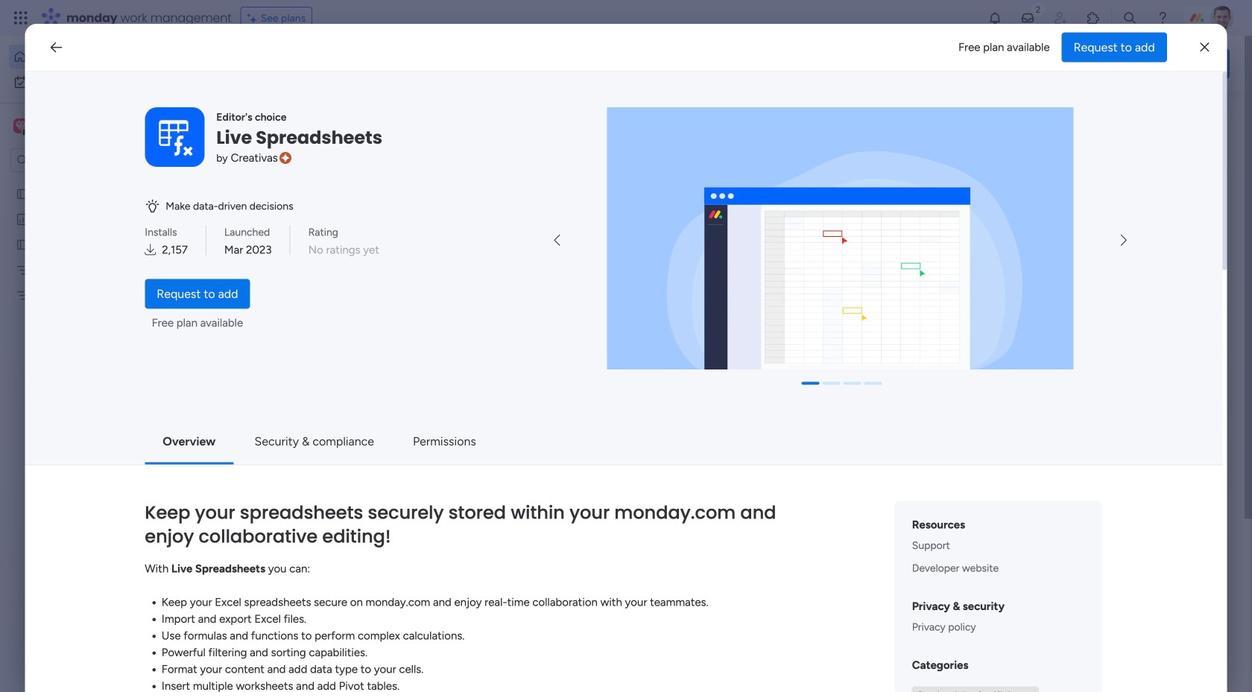 Task type: describe. For each thing, give the bounding box(es) containing it.
lottie animation image for lottie animation element to the right
[[585, 36, 1004, 92]]

v2 bolt switch image
[[1135, 56, 1144, 72]]

0 vertical spatial public board image
[[16, 238, 30, 252]]

search everything image
[[1123, 10, 1138, 25]]

help center element
[[1007, 428, 1230, 487]]

marketplace arrow right image
[[1121, 235, 1127, 246]]

2 vertical spatial public board image
[[249, 455, 265, 471]]

notifications image
[[988, 10, 1003, 25]]

0 vertical spatial option
[[9, 45, 181, 69]]

help image
[[1156, 10, 1171, 25]]

1 vertical spatial terry turtle image
[[265, 613, 295, 643]]

1 vertical spatial lottie animation element
[[0, 542, 190, 693]]

v2 user feedback image
[[1019, 55, 1030, 72]]

2 image
[[1032, 1, 1045, 18]]

close recently visited image
[[230, 122, 248, 139]]

see plans image
[[247, 10, 261, 26]]

1 vertical spatial option
[[9, 70, 181, 94]]

1 horizontal spatial add to favorites image
[[686, 273, 701, 287]]

templates image image
[[1020, 113, 1217, 215]]



Task type: vqa. For each thing, say whether or not it's contained in the screenshot.
the bottom Terry Turtle icon
yes



Task type: locate. For each thing, give the bounding box(es) containing it.
public board image
[[16, 238, 30, 252], [249, 272, 265, 289], [249, 455, 265, 471]]

lottie animation element
[[585, 36, 1004, 92], [0, 542, 190, 693]]

select product image
[[13, 10, 28, 25]]

public dashboard image
[[16, 212, 30, 226]]

0 vertical spatial lottie animation element
[[585, 36, 1004, 92]]

1 vertical spatial public board image
[[249, 272, 265, 289]]

0 vertical spatial terry turtle image
[[1211, 6, 1235, 30]]

0 horizontal spatial lottie animation image
[[0, 542, 190, 693]]

1 horizontal spatial lottie animation image
[[585, 36, 1004, 92]]

1 horizontal spatial lottie animation element
[[585, 36, 1004, 92]]

1 vertical spatial add to favorites image
[[442, 455, 457, 470]]

close update feed (inbox) image
[[230, 561, 248, 579]]

terry turtle image
[[1211, 6, 1235, 30], [265, 613, 295, 643], [265, 667, 295, 693]]

list box
[[0, 178, 190, 509]]

Search in workspace field
[[31, 152, 125, 169]]

public board image
[[16, 187, 30, 201]]

2 vertical spatial terry turtle image
[[265, 667, 295, 693]]

quick search results list box
[[230, 139, 971, 520]]

monday marketplace image
[[1086, 10, 1101, 25]]

0 vertical spatial lottie animation image
[[585, 36, 1004, 92]]

component image
[[249, 296, 262, 309]]

lottie animation image
[[585, 36, 1004, 92], [0, 542, 190, 693]]

0 vertical spatial add to favorites image
[[686, 273, 701, 287]]

v2 download image
[[145, 242, 156, 259]]

option
[[9, 45, 181, 69], [9, 70, 181, 94], [0, 181, 190, 184]]

1 vertical spatial lottie animation image
[[0, 542, 190, 693]]

add to favorites image
[[930, 273, 945, 287]]

app logo image
[[145, 107, 205, 167]]

lottie animation image for lottie animation element to the bottom
[[0, 542, 190, 693]]

dapulse x slim image
[[1201, 38, 1210, 56]]

add to favorites image
[[686, 273, 701, 287], [442, 455, 457, 470]]

update feed image
[[1021, 10, 1036, 25]]

marketplace arrow left image
[[554, 235, 560, 246]]

0 horizontal spatial lottie animation element
[[0, 542, 190, 693]]

0 horizontal spatial add to favorites image
[[442, 455, 457, 470]]

2 vertical spatial option
[[0, 181, 190, 184]]



